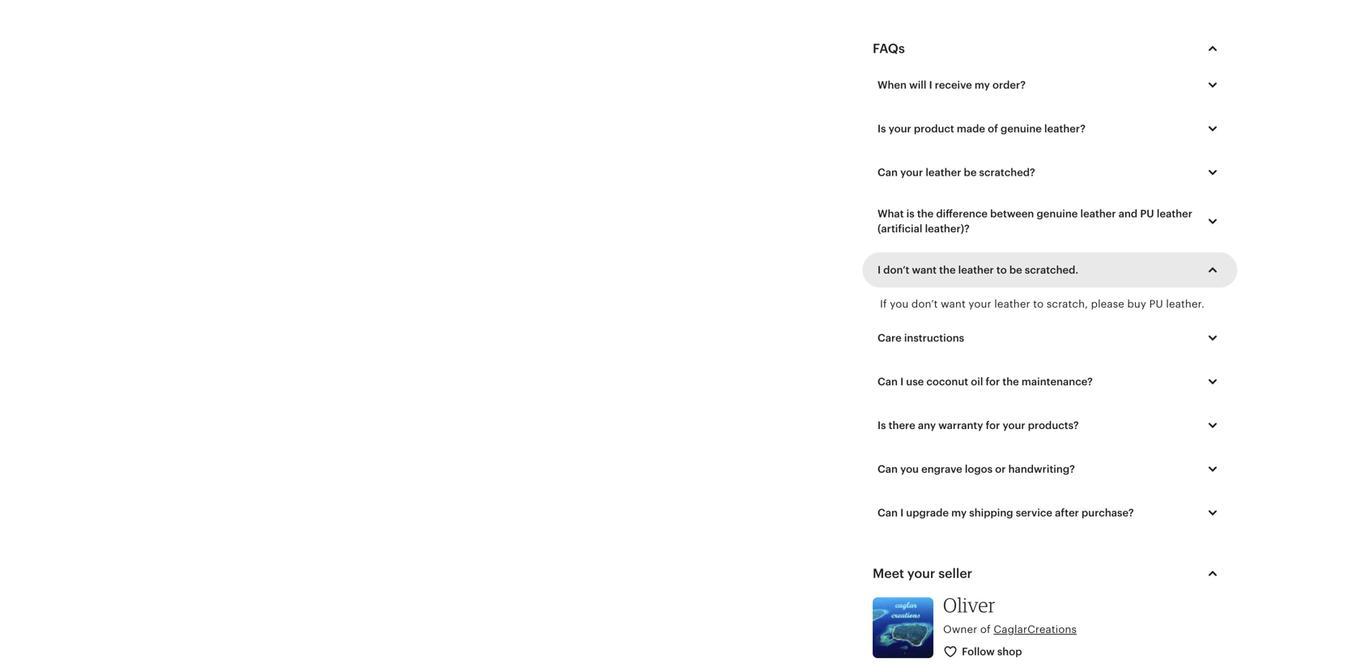 Task type: locate. For each thing, give the bounding box(es) containing it.
is down when
[[878, 123, 886, 135]]

i inside the when will i receive my order? dropdown button
[[929, 79, 933, 91]]

leather left and
[[1081, 208, 1116, 220]]

my right "upgrade"
[[952, 507, 967, 519]]

purchase?
[[1082, 507, 1134, 519]]

i don't want the leather to be scratched. button
[[866, 253, 1235, 287]]

is
[[907, 208, 915, 220]]

can down there
[[878, 463, 898, 475]]

1 vertical spatial my
[[952, 507, 967, 519]]

meet your seller button
[[858, 554, 1237, 593]]

coconut
[[927, 376, 969, 388]]

care
[[878, 332, 902, 344]]

please
[[1091, 298, 1125, 310]]

want
[[912, 264, 937, 276], [941, 298, 966, 310]]

when will i receive my order?
[[878, 79, 1026, 91]]

for
[[986, 376, 1000, 388], [986, 420, 1000, 432]]

1 horizontal spatial the
[[940, 264, 956, 276]]

oil
[[971, 376, 983, 388]]

4 can from the top
[[878, 507, 898, 519]]

can for can you engrave logos or handwriting?
[[878, 463, 898, 475]]

i
[[929, 79, 933, 91], [878, 264, 881, 276], [901, 376, 904, 388], [901, 507, 904, 519]]

1 vertical spatial pu
[[1150, 298, 1164, 310]]

you
[[890, 298, 909, 310], [901, 463, 919, 475]]

genuine inside what is the difference between genuine leather and pu leather (artificial leather)?
[[1037, 208, 1078, 220]]

your up "is"
[[901, 166, 923, 179]]

1 horizontal spatial be
[[1010, 264, 1023, 276]]

1 horizontal spatial don't
[[912, 298, 938, 310]]

to
[[997, 264, 1007, 276], [1034, 298, 1044, 310]]

owner
[[943, 624, 978, 636]]

is
[[878, 123, 886, 135], [878, 420, 886, 432]]

follow
[[962, 646, 995, 658]]

genuine
[[1001, 123, 1042, 135], [1037, 208, 1078, 220]]

warranty
[[939, 420, 984, 432]]

the inside what is the difference between genuine leather and pu leather (artificial leather)?
[[917, 208, 934, 220]]

to left scratched.
[[997, 264, 1007, 276]]

the
[[917, 208, 934, 220], [940, 264, 956, 276], [1003, 376, 1019, 388]]

scratched.
[[1025, 264, 1079, 276]]

0 vertical spatial don't
[[884, 264, 910, 276]]

you left engrave at the right of the page
[[901, 463, 919, 475]]

2 is from the top
[[878, 420, 886, 432]]

service
[[1016, 507, 1053, 519]]

your inside can your leather be scratched? dropdown button
[[901, 166, 923, 179]]

be
[[964, 166, 977, 179], [1010, 264, 1023, 276]]

product
[[914, 123, 955, 135]]

0 vertical spatial to
[[997, 264, 1007, 276]]

made
[[957, 123, 986, 135]]

to left scratch,
[[1034, 298, 1044, 310]]

0 vertical spatial my
[[975, 79, 990, 91]]

1 vertical spatial you
[[901, 463, 919, 475]]

1 vertical spatial to
[[1034, 298, 1044, 310]]

of
[[988, 123, 998, 135], [981, 624, 991, 636]]

and
[[1119, 208, 1138, 220]]

1 vertical spatial want
[[941, 298, 966, 310]]

1 horizontal spatial to
[[1034, 298, 1044, 310]]

be left scratched?
[[964, 166, 977, 179]]

follow shop
[[962, 646, 1022, 658]]

i up the if
[[878, 264, 881, 276]]

can inside dropdown button
[[878, 166, 898, 179]]

you for if
[[890, 298, 909, 310]]

0 horizontal spatial the
[[917, 208, 934, 220]]

can up what
[[878, 166, 898, 179]]

what is the difference between genuine leather and pu leather (artificial leather)?
[[878, 208, 1193, 235]]

your left product at top
[[889, 123, 912, 135]]

0 horizontal spatial to
[[997, 264, 1007, 276]]

faqs
[[873, 41, 905, 56]]

shipping
[[970, 507, 1014, 519]]

i don't want the leather to be scratched.
[[878, 264, 1079, 276]]

1 is from the top
[[878, 123, 886, 135]]

1 vertical spatial don't
[[912, 298, 938, 310]]

genuine down can your leather be scratched? dropdown button
[[1037, 208, 1078, 220]]

2 can from the top
[[878, 376, 898, 388]]

want up instructions at right
[[941, 298, 966, 310]]

your left products?
[[1003, 420, 1026, 432]]

if
[[880, 298, 887, 310]]

want down 'leather)?'
[[912, 264, 937, 276]]

pu
[[1141, 208, 1155, 220], [1150, 298, 1164, 310]]

leather down 'leather)?'
[[959, 264, 994, 276]]

0 vertical spatial of
[[988, 123, 998, 135]]

seller
[[939, 567, 973, 581]]

your inside is there any warranty for your products? dropdown button
[[1003, 420, 1026, 432]]

can i upgrade my shipping service after purchase?
[[878, 507, 1134, 519]]

1 vertical spatial of
[[981, 624, 991, 636]]

order?
[[993, 79, 1026, 91]]

0 horizontal spatial my
[[952, 507, 967, 519]]

your inside meet your seller dropdown button
[[908, 567, 936, 581]]

be left scratched.
[[1010, 264, 1023, 276]]

pu right buy
[[1150, 298, 1164, 310]]

your right meet
[[908, 567, 936, 581]]

i right will
[[929, 79, 933, 91]]

can left "upgrade"
[[878, 507, 898, 519]]

genuine for leather
[[1037, 208, 1078, 220]]

difference
[[936, 208, 988, 220]]

the right oil
[[1003, 376, 1019, 388]]

for right warranty
[[986, 420, 1000, 432]]

my inside can i upgrade my shipping service after purchase? dropdown button
[[952, 507, 967, 519]]

your
[[889, 123, 912, 135], [901, 166, 923, 179], [969, 298, 992, 310], [1003, 420, 1026, 432], [908, 567, 936, 581]]

can you engrave logos or handwriting?
[[878, 463, 1075, 475]]

can inside dropdown button
[[878, 463, 898, 475]]

0 vertical spatial is
[[878, 123, 886, 135]]

1 vertical spatial genuine
[[1037, 208, 1078, 220]]

0 vertical spatial for
[[986, 376, 1000, 388]]

for right oil
[[986, 376, 1000, 388]]

1 can from the top
[[878, 166, 898, 179]]

your for product
[[889, 123, 912, 135]]

or
[[995, 463, 1006, 475]]

my left order?
[[975, 79, 990, 91]]

leather
[[926, 166, 962, 179], [1081, 208, 1116, 220], [1157, 208, 1193, 220], [959, 264, 994, 276], [995, 298, 1031, 310]]

0 horizontal spatial don't
[[884, 264, 910, 276]]

0 horizontal spatial be
[[964, 166, 977, 179]]

3 can from the top
[[878, 463, 898, 475]]

2 horizontal spatial the
[[1003, 376, 1019, 388]]

0 vertical spatial you
[[890, 298, 909, 310]]

if you don't want your leather to scratch, please buy pu leather.
[[880, 298, 1205, 310]]

leather down product at top
[[926, 166, 962, 179]]

0 vertical spatial genuine
[[1001, 123, 1042, 135]]

upgrade
[[906, 507, 949, 519]]

can i upgrade my shipping service after purchase? button
[[866, 496, 1235, 530]]

is your product made of genuine leather?
[[878, 123, 1086, 135]]

0 vertical spatial the
[[917, 208, 934, 220]]

you right the if
[[890, 298, 909, 310]]

want inside dropdown button
[[912, 264, 937, 276]]

i left use
[[901, 376, 904, 388]]

can left use
[[878, 376, 898, 388]]

1 vertical spatial the
[[940, 264, 956, 276]]

use
[[906, 376, 924, 388]]

1 vertical spatial is
[[878, 420, 886, 432]]

don't up the if
[[884, 264, 910, 276]]

leather.
[[1166, 298, 1205, 310]]

is left there
[[878, 420, 886, 432]]

you for can
[[901, 463, 919, 475]]

0 vertical spatial pu
[[1141, 208, 1155, 220]]

can for can i use coconut oil for the maintenance?
[[878, 376, 898, 388]]

your down the i don't want the leather to be scratched.
[[969, 298, 992, 310]]

1 horizontal spatial my
[[975, 79, 990, 91]]

your inside is your product made of genuine leather? dropdown button
[[889, 123, 912, 135]]

i left "upgrade"
[[901, 507, 904, 519]]

of right made
[[988, 123, 998, 135]]

of inside dropdown button
[[988, 123, 998, 135]]

1 vertical spatial for
[[986, 420, 1000, 432]]

oliver image
[[873, 598, 934, 659]]

maintenance?
[[1022, 376, 1093, 388]]

don't up care instructions
[[912, 298, 938, 310]]

genuine left leather?
[[1001, 123, 1042, 135]]

1 horizontal spatial want
[[941, 298, 966, 310]]

don't
[[884, 264, 910, 276], [912, 298, 938, 310]]

0 horizontal spatial want
[[912, 264, 937, 276]]

can
[[878, 166, 898, 179], [878, 376, 898, 388], [878, 463, 898, 475], [878, 507, 898, 519]]

i inside can i use coconut oil for the maintenance? dropdown button
[[901, 376, 904, 388]]

you inside can you engrave logos or handwriting? dropdown button
[[901, 463, 919, 475]]

to inside dropdown button
[[997, 264, 1007, 276]]

the down 'leather)?'
[[940, 264, 956, 276]]

your for seller
[[908, 567, 936, 581]]

pu right and
[[1141, 208, 1155, 220]]

don't inside dropdown button
[[884, 264, 910, 276]]

0 vertical spatial want
[[912, 264, 937, 276]]

my
[[975, 79, 990, 91], [952, 507, 967, 519]]

the right "is"
[[917, 208, 934, 220]]

can i use coconut oil for the maintenance? button
[[866, 365, 1235, 399]]

of up follow shop button
[[981, 624, 991, 636]]

can your leather be scratched?
[[878, 166, 1036, 179]]



Task type: describe. For each thing, give the bounding box(es) containing it.
pu inside what is the difference between genuine leather and pu leather (artificial leather)?
[[1141, 208, 1155, 220]]

1 vertical spatial be
[[1010, 264, 1023, 276]]

can your leather be scratched? button
[[866, 156, 1235, 190]]

instructions
[[904, 332, 965, 344]]

2 vertical spatial the
[[1003, 376, 1019, 388]]

0 vertical spatial be
[[964, 166, 977, 179]]

any
[[918, 420, 936, 432]]

shop
[[998, 646, 1022, 658]]

follow shop button
[[931, 637, 1036, 667]]

caglarcreations
[[994, 624, 1077, 636]]

(artificial
[[878, 223, 923, 235]]

engrave
[[922, 463, 963, 475]]

after
[[1055, 507, 1079, 519]]

leather)?
[[925, 223, 970, 235]]

can for can your leather be scratched?
[[878, 166, 898, 179]]

meet your seller
[[873, 567, 973, 581]]

faqs button
[[858, 29, 1237, 68]]

logos
[[965, 463, 993, 475]]

leather down the i don't want the leather to be scratched.
[[995, 298, 1031, 310]]

is for is there any warranty for your products?
[[878, 420, 886, 432]]

can for can i upgrade my shipping service after purchase?
[[878, 507, 898, 519]]

the inside dropdown button
[[940, 264, 956, 276]]

there
[[889, 420, 916, 432]]

oliver
[[943, 593, 996, 617]]

my inside the when will i receive my order? dropdown button
[[975, 79, 990, 91]]

can i use coconut oil for the maintenance?
[[878, 376, 1093, 388]]

care instructions
[[878, 332, 965, 344]]

leather right and
[[1157, 208, 1193, 220]]

care instructions button
[[866, 321, 1235, 355]]

is there any warranty for your products?
[[878, 420, 1079, 432]]

what
[[878, 208, 904, 220]]

receive
[[935, 79, 972, 91]]

when will i receive my order? button
[[866, 68, 1235, 102]]

what is the difference between genuine leather and pu leather (artificial leather)? button
[[866, 199, 1235, 243]]

caglarcreations link
[[994, 624, 1077, 636]]

will
[[910, 79, 927, 91]]

2 for from the top
[[986, 420, 1000, 432]]

oliver owner of caglarcreations
[[943, 593, 1077, 636]]

i inside i don't want the leather to be scratched. dropdown button
[[878, 264, 881, 276]]

is there any warranty for your products? button
[[866, 409, 1235, 443]]

handwriting?
[[1009, 463, 1075, 475]]

scratch,
[[1047, 298, 1088, 310]]

is for is your product made of genuine leather?
[[878, 123, 886, 135]]

products?
[[1028, 420, 1079, 432]]

scratched?
[[980, 166, 1036, 179]]

is your product made of genuine leather? button
[[866, 112, 1235, 146]]

leather?
[[1045, 123, 1086, 135]]

1 for from the top
[[986, 376, 1000, 388]]

buy
[[1128, 298, 1147, 310]]

meet
[[873, 567, 904, 581]]

genuine for leather?
[[1001, 123, 1042, 135]]

can you engrave logos or handwriting? button
[[866, 452, 1235, 486]]

of inside "oliver owner of caglarcreations"
[[981, 624, 991, 636]]

when
[[878, 79, 907, 91]]

between
[[991, 208, 1034, 220]]

your for leather
[[901, 166, 923, 179]]

i inside can i upgrade my shipping service after purchase? dropdown button
[[901, 507, 904, 519]]



Task type: vqa. For each thing, say whether or not it's contained in the screenshot.
With
no



